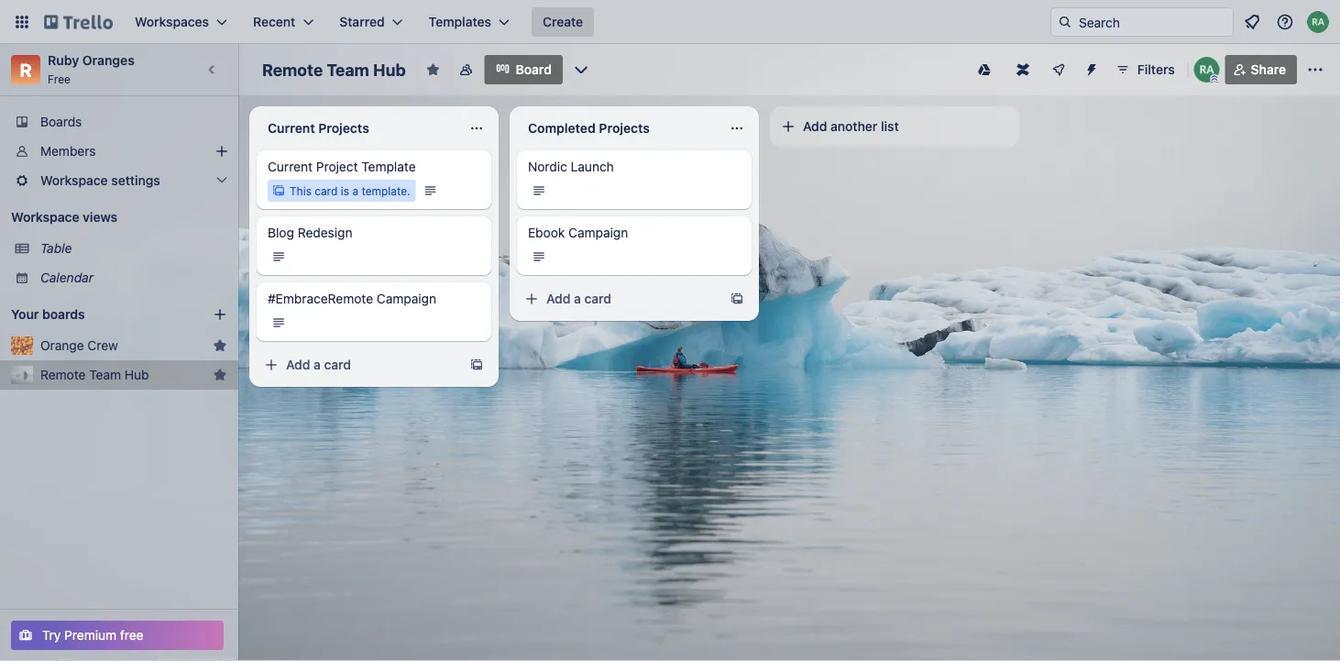 Task type: describe. For each thing, give the bounding box(es) containing it.
workspace navigation collapse icon image
[[200, 57, 226, 83]]

templates button
[[418, 7, 521, 37]]

#embraceremote campaign link
[[268, 290, 481, 308]]

orange crew button
[[40, 337, 205, 355]]

remote inside remote team hub button
[[40, 367, 86, 382]]

card for current project template
[[324, 357, 351, 372]]

google drive icon image
[[978, 63, 991, 76]]

free
[[48, 72, 71, 85]]

1 horizontal spatial a
[[352, 184, 359, 197]]

#embraceremote
[[268, 291, 373, 306]]

confluence icon image
[[1017, 63, 1030, 76]]

power ups image
[[1052, 62, 1066, 77]]

search image
[[1058, 15, 1073, 29]]

r link
[[11, 55, 40, 84]]

another
[[831, 119, 878, 134]]

remote team hub button
[[40, 366, 205, 384]]

add for current project template
[[286, 357, 310, 372]]

table link
[[40, 239, 227, 258]]

views
[[83, 210, 117, 225]]

calendar link
[[40, 269, 227, 287]]

workspace visible image
[[459, 62, 474, 77]]

ebook campaign link
[[528, 224, 741, 242]]

a for nordic launch
[[574, 291, 581, 306]]

projects for current projects
[[318, 121, 369, 136]]

starred button
[[329, 7, 414, 37]]

launch
[[571, 159, 614, 174]]

settings
[[111, 173, 160, 188]]

0 vertical spatial card
[[315, 184, 338, 197]]

a for current project template
[[314, 357, 321, 372]]

show menu image
[[1307, 61, 1325, 79]]

remote team hub inside button
[[40, 367, 149, 382]]

add a card for redesign
[[286, 357, 351, 372]]

add a card for campaign
[[547, 291, 612, 306]]

boards
[[42, 307, 85, 322]]

Board name text field
[[253, 55, 415, 84]]

create from template… image for campaign
[[730, 292, 745, 306]]

create
[[543, 14, 583, 29]]

customize views image
[[572, 61, 590, 79]]

add board image
[[213, 307, 227, 322]]

add a card button for redesign
[[257, 350, 462, 380]]

card for nordic launch
[[585, 291, 612, 306]]

campaign for ebook campaign
[[569, 225, 628, 240]]

blog redesign
[[268, 225, 353, 240]]

remote inside remote team hub text field
[[262, 60, 323, 79]]

redesign
[[298, 225, 353, 240]]

create button
[[532, 7, 594, 37]]

workspace views
[[11, 210, 117, 225]]

share button
[[1226, 55, 1298, 84]]

your boards with 2 items element
[[11, 304, 185, 326]]

blog redesign link
[[268, 224, 481, 242]]

calendar
[[40, 270, 94, 285]]

add for nordic launch
[[547, 291, 571, 306]]

current project template
[[268, 159, 416, 174]]

add another list button
[[770, 106, 1020, 147]]

nordic launch link
[[528, 158, 741, 176]]

workspaces button
[[124, 7, 238, 37]]

recent
[[253, 14, 296, 29]]

table
[[40, 241, 72, 256]]

add a card button for campaign
[[517, 284, 723, 314]]

completed
[[528, 121, 596, 136]]

filters button
[[1110, 55, 1181, 84]]

members link
[[0, 137, 238, 166]]

board
[[516, 62, 552, 77]]

starred icon image for orange crew
[[213, 338, 227, 353]]

this card is a template.
[[290, 184, 410, 197]]

workspaces
[[135, 14, 209, 29]]

templates
[[429, 14, 492, 29]]

current for current project template
[[268, 159, 313, 174]]

star or unstar board image
[[426, 62, 441, 77]]



Task type: vqa. For each thing, say whether or not it's contained in the screenshot.
the leftmost Remote
yes



Task type: locate. For each thing, give the bounding box(es) containing it.
filters
[[1138, 62, 1175, 77]]

0 horizontal spatial add a card
[[286, 357, 351, 372]]

1 vertical spatial a
[[574, 291, 581, 306]]

0 horizontal spatial projects
[[318, 121, 369, 136]]

0 vertical spatial a
[[352, 184, 359, 197]]

1 vertical spatial add
[[547, 291, 571, 306]]

add a card down the ebook campaign
[[547, 291, 612, 306]]

workspace settings
[[40, 173, 160, 188]]

projects up current project template
[[318, 121, 369, 136]]

remote
[[262, 60, 323, 79], [40, 367, 86, 382]]

0 notifications image
[[1242, 11, 1264, 33]]

projects
[[318, 121, 369, 136], [599, 121, 650, 136]]

1 horizontal spatial add a card
[[547, 291, 612, 306]]

ruby anderson (rubyanderson7) image
[[1195, 57, 1220, 83]]

ruby oranges free
[[48, 53, 135, 85]]

add left another
[[803, 119, 828, 134]]

your boards
[[11, 307, 85, 322]]

campaign for #embraceremote campaign
[[377, 291, 437, 306]]

add down #embraceremote
[[286, 357, 310, 372]]

a down #embraceremote
[[314, 357, 321, 372]]

crew
[[88, 338, 118, 353]]

1 vertical spatial remote team hub
[[40, 367, 149, 382]]

try premium free
[[42, 628, 144, 643]]

1 horizontal spatial projects
[[599, 121, 650, 136]]

current project template link
[[268, 158, 481, 176]]

1 vertical spatial hub
[[125, 367, 149, 382]]

hub down orange crew button
[[125, 367, 149, 382]]

card
[[315, 184, 338, 197], [585, 291, 612, 306], [324, 357, 351, 372]]

1 horizontal spatial add a card button
[[517, 284, 723, 314]]

2 starred icon image from the top
[[213, 368, 227, 382]]

a right is
[[352, 184, 359, 197]]

remote team hub down crew
[[40, 367, 149, 382]]

current
[[268, 121, 315, 136], [268, 159, 313, 174]]

team
[[327, 60, 369, 79], [89, 367, 121, 382]]

2 current from the top
[[268, 159, 313, 174]]

workspace for workspace settings
[[40, 173, 108, 188]]

1 vertical spatial add a card
[[286, 357, 351, 372]]

remote down recent popup button
[[262, 60, 323, 79]]

add a card button down ebook campaign link
[[517, 284, 723, 314]]

workspace down members
[[40, 173, 108, 188]]

ebook
[[528, 225, 565, 240]]

workspace settings button
[[0, 166, 238, 195]]

team inside text field
[[327, 60, 369, 79]]

nordic
[[528, 159, 567, 174]]

remote team hub down the starred
[[262, 60, 406, 79]]

projects up nordic launch link
[[599, 121, 650, 136]]

1 horizontal spatial remote
[[262, 60, 323, 79]]

0 horizontal spatial a
[[314, 357, 321, 372]]

1 starred icon image from the top
[[213, 338, 227, 353]]

1 projects from the left
[[318, 121, 369, 136]]

hub inside button
[[125, 367, 149, 382]]

1 vertical spatial team
[[89, 367, 121, 382]]

orange
[[40, 338, 84, 353]]

try
[[42, 628, 61, 643]]

card left is
[[315, 184, 338, 197]]

card down #embraceremote campaign
[[324, 357, 351, 372]]

hub
[[373, 60, 406, 79], [125, 367, 149, 382]]

workspace for workspace views
[[11, 210, 79, 225]]

remote team hub
[[262, 60, 406, 79], [40, 367, 149, 382]]

1 vertical spatial card
[[585, 291, 612, 306]]

remote team hub inside text field
[[262, 60, 406, 79]]

campaign right ebook
[[569, 225, 628, 240]]

1 horizontal spatial add
[[547, 291, 571, 306]]

0 vertical spatial current
[[268, 121, 315, 136]]

0 vertical spatial remote
[[262, 60, 323, 79]]

open information menu image
[[1277, 13, 1295, 31]]

1 vertical spatial current
[[268, 159, 313, 174]]

#embraceremote campaign
[[268, 291, 437, 306]]

2 vertical spatial a
[[314, 357, 321, 372]]

add inside "add another list" "button"
[[803, 119, 828, 134]]

team inside button
[[89, 367, 121, 382]]

current projects
[[268, 121, 369, 136]]

campaign down blog redesign link
[[377, 291, 437, 306]]

a
[[352, 184, 359, 197], [574, 291, 581, 306], [314, 357, 321, 372]]

boards
[[40, 114, 82, 129]]

0 horizontal spatial remote
[[40, 367, 86, 382]]

recent button
[[242, 7, 325, 37]]

boards link
[[0, 107, 238, 137]]

is
[[341, 184, 349, 197]]

2 horizontal spatial add
[[803, 119, 828, 134]]

1 vertical spatial starred icon image
[[213, 368, 227, 382]]

your
[[11, 307, 39, 322]]

Search field
[[1073, 8, 1233, 36]]

project
[[316, 159, 358, 174]]

hub inside text field
[[373, 60, 406, 79]]

primary element
[[0, 0, 1341, 44]]

create from template… image for redesign
[[470, 358, 484, 372]]

ebook campaign
[[528, 225, 628, 240]]

0 vertical spatial campaign
[[569, 225, 628, 240]]

template.
[[362, 184, 410, 197]]

add
[[803, 119, 828, 134], [547, 291, 571, 306], [286, 357, 310, 372]]

1 current from the top
[[268, 121, 315, 136]]

0 horizontal spatial remote team hub
[[40, 367, 149, 382]]

2 vertical spatial card
[[324, 357, 351, 372]]

ruby oranges link
[[48, 53, 135, 68]]

free
[[120, 628, 144, 643]]

a down the ebook campaign
[[574, 291, 581, 306]]

team down crew
[[89, 367, 121, 382]]

0 horizontal spatial add
[[286, 357, 310, 372]]

campaign
[[569, 225, 628, 240], [377, 291, 437, 306]]

workspace up table
[[11, 210, 79, 225]]

0 vertical spatial add
[[803, 119, 828, 134]]

add another list
[[803, 119, 899, 134]]

1 horizontal spatial team
[[327, 60, 369, 79]]

add a card down #embraceremote
[[286, 357, 351, 372]]

1 vertical spatial create from template… image
[[470, 358, 484, 372]]

starred icon image
[[213, 338, 227, 353], [213, 368, 227, 382]]

team down the starred
[[327, 60, 369, 79]]

0 vertical spatial starred icon image
[[213, 338, 227, 353]]

1 vertical spatial workspace
[[11, 210, 79, 225]]

0 vertical spatial add a card button
[[517, 284, 723, 314]]

board link
[[485, 55, 563, 84]]

list
[[881, 119, 899, 134]]

1 horizontal spatial remote team hub
[[262, 60, 406, 79]]

hub left star or unstar board icon
[[373, 60, 406, 79]]

starred icon image for remote team hub
[[213, 368, 227, 382]]

add a card button
[[517, 284, 723, 314], [257, 350, 462, 380]]

back to home image
[[44, 7, 113, 37]]

ruby
[[48, 53, 79, 68]]

0 vertical spatial team
[[327, 60, 369, 79]]

0 horizontal spatial add a card button
[[257, 350, 462, 380]]

current for current projects
[[268, 121, 315, 136]]

try premium free button
[[11, 621, 224, 650]]

orange crew
[[40, 338, 118, 353]]

1 vertical spatial add a card button
[[257, 350, 462, 380]]

share
[[1251, 62, 1287, 77]]

0 vertical spatial hub
[[373, 60, 406, 79]]

0 horizontal spatial hub
[[125, 367, 149, 382]]

add a card
[[547, 291, 612, 306], [286, 357, 351, 372]]

members
[[40, 144, 96, 159]]

projects for completed projects
[[599, 121, 650, 136]]

1 vertical spatial campaign
[[377, 291, 437, 306]]

r
[[20, 59, 32, 80]]

this member is an admin of this board. image
[[1211, 74, 1219, 83]]

0 vertical spatial add a card
[[547, 291, 612, 306]]

0 horizontal spatial campaign
[[377, 291, 437, 306]]

1 horizontal spatial hub
[[373, 60, 406, 79]]

Completed Projects text field
[[517, 114, 719, 143]]

completed projects
[[528, 121, 650, 136]]

starred
[[340, 14, 385, 29]]

2 horizontal spatial a
[[574, 291, 581, 306]]

Current Projects text field
[[257, 114, 459, 143]]

create from template… image
[[730, 292, 745, 306], [470, 358, 484, 372]]

2 projects from the left
[[599, 121, 650, 136]]

ruby anderson (rubyanderson7) image
[[1308, 11, 1330, 33]]

nordic launch
[[528, 159, 614, 174]]

1 horizontal spatial create from template… image
[[730, 292, 745, 306]]

premium
[[64, 628, 117, 643]]

0 horizontal spatial team
[[89, 367, 121, 382]]

1 vertical spatial remote
[[40, 367, 86, 382]]

2 vertical spatial add
[[286, 357, 310, 372]]

add a card button down #embraceremote campaign
[[257, 350, 462, 380]]

this
[[290, 184, 312, 197]]

workspace
[[40, 173, 108, 188], [11, 210, 79, 225]]

automation image
[[1077, 55, 1103, 81]]

current inside text field
[[268, 121, 315, 136]]

remote down orange
[[40, 367, 86, 382]]

1 horizontal spatial campaign
[[569, 225, 628, 240]]

oranges
[[82, 53, 135, 68]]

card down the ebook campaign
[[585, 291, 612, 306]]

0 vertical spatial workspace
[[40, 173, 108, 188]]

blog
[[268, 225, 294, 240]]

workspace inside dropdown button
[[40, 173, 108, 188]]

0 vertical spatial remote team hub
[[262, 60, 406, 79]]

0 horizontal spatial create from template… image
[[470, 358, 484, 372]]

template
[[362, 159, 416, 174]]

0 vertical spatial create from template… image
[[730, 292, 745, 306]]

add down ebook
[[547, 291, 571, 306]]



